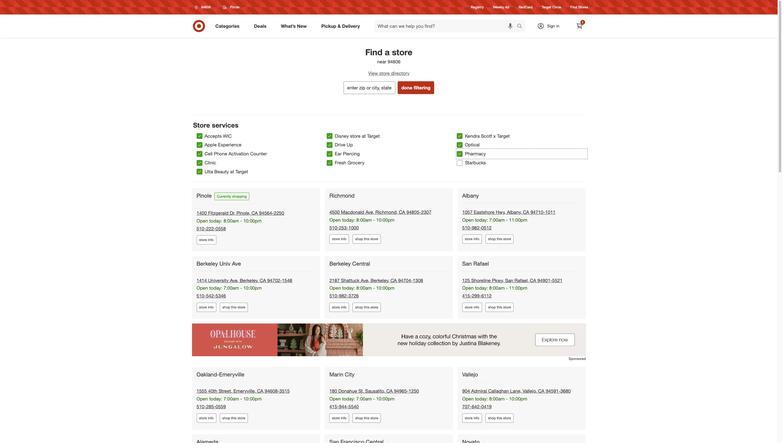 Task type: describe. For each thing, give the bounding box(es) containing it.
berkeley central link
[[329, 261, 371, 267]]

weekly
[[493, 5, 504, 9]]

ca for oakland-emeryville
[[257, 389, 263, 394]]

299-
[[472, 293, 481, 299]]

10:00pm inside 904 admiral callaghan lane, vallejo, ca 94591-3680 open today: 8:00am - 10:00pm 707-642-0419
[[509, 396, 528, 402]]

currently shopping
[[217, 194, 247, 199]]

target circle
[[542, 5, 561, 9]]

1 vertical spatial pinole
[[197, 192, 212, 199]]

callaghan
[[488, 389, 509, 394]]

&
[[338, 23, 341, 29]]

info for san rafael
[[474, 305, 479, 310]]

lane,
[[510, 389, 522, 394]]

info for vallejo
[[474, 416, 479, 421]]

services
[[212, 121, 239, 129]]

ave, for berkeley central
[[361, 278, 369, 284]]

or
[[367, 85, 371, 91]]

at for beauty
[[230, 169, 234, 175]]

ca for marin city
[[387, 389, 393, 394]]

grocery
[[348, 160, 364, 166]]

store down 1414 university ave, berkeley, ca 94702-1548 open today: 7:00am - 10:00pm 510-542-5346
[[238, 305, 245, 310]]

donahue
[[338, 389, 357, 394]]

store down 904 admiral callaghan lane, vallejo, ca 94591-3680 open today: 8:00am - 10:00pm 707-642-0419 at bottom right
[[503, 416, 511, 421]]

pinole inside pinole dropdown button
[[230, 5, 240, 9]]

enter zip or city, state button
[[344, 81, 395, 94]]

store down '4500 macdonald ave, richmond, ca 94805-2307 open today: 8:00am - 10:00pm 510-253-1000'
[[370, 237, 378, 241]]

1414 university ave, berkeley, ca 94702-1548 link
[[197, 278, 292, 284]]

today: for oakland-emeryville
[[209, 396, 222, 402]]

ulta beauty at target
[[205, 169, 248, 175]]

shop this store button for oakland-emeryville
[[220, 414, 248, 423]]

store services group
[[197, 132, 587, 176]]

10:00pm for marin city
[[376, 396, 395, 402]]

open for berkeley central
[[329, 286, 341, 291]]

store info for san rafael
[[465, 305, 479, 310]]

find stores link
[[571, 5, 588, 10]]

94901-
[[538, 278, 552, 284]]

today: for marin city
[[342, 396, 355, 402]]

8:00am for berkeley central
[[356, 286, 372, 291]]

shop for vallejo
[[488, 416, 496, 421]]

marin
[[329, 372, 343, 378]]

125
[[462, 278, 470, 284]]

vallejo,
[[523, 389, 537, 394]]

94591-
[[546, 389, 561, 394]]

today: for albany
[[475, 217, 488, 223]]

shop this store for berkeley univ ave
[[222, 305, 245, 310]]

info for berkeley univ ave
[[208, 305, 214, 310]]

store info for vallejo
[[465, 416, 479, 421]]

open for oakland-emeryville
[[197, 396, 208, 402]]

find for a
[[365, 47, 383, 57]]

what's new
[[281, 23, 307, 29]]

94608-
[[265, 389, 279, 394]]

store down 125 shoreline pkwy, san rafael, ca 94901-5521 open today: 8:00am - 11:00pm 415-299-6112
[[503, 305, 511, 310]]

store down 542-
[[199, 305, 207, 310]]

2
[[582, 21, 584, 24]]

store info for berkeley central
[[332, 305, 347, 310]]

125 shoreline pkwy, san rafael, ca 94901-5521 link
[[462, 278, 563, 284]]

scott
[[481, 133, 492, 139]]

shop this store button for san rafael
[[486, 303, 514, 312]]

94806 inside dropdown button
[[201, 5, 211, 9]]

apple
[[205, 142, 217, 148]]

store info for marin city
[[332, 416, 347, 421]]

Clinic checkbox
[[197, 160, 202, 166]]

store inside view store directory link
[[379, 70, 390, 76]]

8:00am for pinole
[[224, 218, 239, 224]]

store down the 180 donahue st, sausalito, ca 94965-1250 open today: 7:00am - 10:00pm 415-944-5540
[[370, 416, 378, 421]]

fresh grocery
[[335, 160, 364, 166]]

drive
[[335, 142, 346, 148]]

done filtering
[[401, 85, 431, 91]]

707-642-0419 link
[[462, 404, 492, 410]]

- for berkeley univ ave
[[240, 286, 242, 291]]

ca for albany
[[523, 209, 529, 215]]

open for berkeley univ ave
[[197, 286, 208, 291]]

shop for albany
[[488, 237, 496, 241]]

ca for richmond
[[399, 209, 405, 215]]

4500 macdonald ave, richmond, ca 94805-2307 open today: 8:00am - 10:00pm 510-253-1000
[[329, 209, 432, 231]]

store info link for oakland-emeryville
[[197, 414, 216, 423]]

94702-
[[267, 278, 282, 284]]

Ear Piercing checkbox
[[327, 151, 333, 157]]

180
[[329, 389, 337, 394]]

shop this store for albany
[[488, 237, 511, 241]]

store down 707-
[[465, 416, 473, 421]]

Pharmacy checkbox
[[457, 151, 463, 157]]

shop for berkeley central
[[355, 305, 363, 310]]

new
[[297, 23, 307, 29]]

- for pinole
[[240, 218, 242, 224]]

san rafael link
[[462, 261, 490, 267]]

univ
[[220, 261, 231, 267]]

central
[[352, 261, 370, 267]]

drive up
[[335, 142, 353, 148]]

eastshore
[[474, 209, 495, 215]]

done
[[401, 85, 412, 91]]

2 link
[[573, 20, 586, 32]]

1555 40th street, emeryville, ca 94608-3515 link
[[197, 389, 290, 394]]

redcard link
[[519, 5, 533, 10]]

info for oakland-emeryville
[[208, 416, 214, 421]]

store info link for berkeley univ ave
[[197, 303, 216, 312]]

1250
[[409, 389, 419, 394]]

4500 macdonald ave, richmond, ca 94805-2307 link
[[329, 209, 432, 215]]

store
[[193, 121, 210, 129]]

done filtering button
[[398, 81, 434, 94]]

richmond
[[329, 192, 355, 199]]

shop this store for vallejo
[[488, 416, 511, 421]]

deals link
[[249, 20, 274, 32]]

7:00am for berkeley univ ave
[[224, 286, 239, 291]]

info for richmond
[[341, 237, 347, 241]]

target inside target circle link
[[542, 5, 551, 9]]

0419
[[481, 404, 492, 410]]

3726
[[349, 293, 359, 299]]

vallejo
[[462, 372, 478, 378]]

shop for berkeley univ ave
[[222, 305, 230, 310]]

beauty
[[214, 169, 229, 175]]

3680
[[561, 389, 571, 394]]

filtering
[[414, 85, 431, 91]]

2187 shattuck ave, berkeley, ca 94704-1308 link
[[329, 278, 423, 284]]

5540
[[349, 404, 359, 410]]

510- for richmond
[[329, 225, 339, 231]]

counter
[[250, 151, 267, 157]]

cell
[[205, 151, 213, 157]]

1414 university ave, berkeley, ca 94702-1548 open today: 7:00am - 10:00pm 510-542-5346
[[197, 278, 292, 299]]

Apple Experience checkbox
[[197, 142, 202, 148]]

ca for pinole
[[252, 210, 258, 216]]

store info for richmond
[[332, 237, 347, 241]]

today: inside 904 admiral callaghan lane, vallejo, ca 94591-3680 open today: 8:00am - 10:00pm 707-642-0419
[[475, 396, 488, 402]]

shop this store for marin city
[[355, 416, 378, 421]]

this for albany
[[497, 237, 502, 241]]

berkeley for berkeley central
[[329, 261, 351, 267]]

shopping
[[232, 194, 247, 199]]

pinole button
[[219, 2, 243, 12]]

marin city link
[[329, 372, 356, 378]]

shop this store button for berkeley central
[[353, 303, 381, 312]]

kendra scott x target
[[465, 133, 510, 139]]

94710-
[[531, 209, 545, 215]]

store down 1057 eastshore hwy, albany, ca 94710-1011 open today: 7:00am - 11:00pm 510-982-0512
[[503, 237, 511, 241]]

982- for albany
[[472, 225, 481, 231]]

emeryville
[[219, 372, 244, 378]]

accepts
[[205, 133, 222, 139]]

berkeley central
[[329, 261, 370, 267]]

dr,
[[230, 210, 235, 216]]

view store directory
[[368, 70, 410, 76]]

store info link for vallejo
[[462, 414, 482, 423]]

982- for berkeley central
[[339, 293, 349, 299]]

directory
[[391, 70, 410, 76]]

180 donahue st, sausalito, ca 94965-1250 open today: 7:00am - 10:00pm 415-944-5540
[[329, 389, 419, 410]]

94704-
[[398, 278, 413, 284]]

store down 2187 shattuck ave, berkeley, ca 94704-1308 open today: 8:00am - 10:00pm 510-982-3726
[[370, 305, 378, 310]]

510- for albany
[[462, 225, 472, 231]]

store info link for albany
[[462, 235, 482, 244]]

shop for san rafael
[[488, 305, 496, 310]]

info for marin city
[[341, 416, 347, 421]]

11:00pm inside 125 shoreline pkwy, san rafael, ca 94901-5521 open today: 8:00am - 11:00pm 415-299-6112
[[509, 286, 528, 291]]

target for kendra scott x target
[[497, 133, 510, 139]]

oakland-emeryville
[[197, 372, 244, 378]]

store info link for richmond
[[329, 235, 349, 244]]

store down 253- on the left bottom of the page
[[332, 237, 340, 241]]

510-253-1000 link
[[329, 225, 359, 231]]

510- for pinole
[[197, 226, 206, 232]]

- for berkeley central
[[373, 286, 375, 291]]

store info link for berkeley central
[[329, 303, 349, 312]]

store down 510-982-3726 link on the left bottom
[[332, 305, 340, 310]]

4500
[[329, 209, 340, 215]]

shop this store button for marin city
[[353, 414, 381, 423]]

store down 285- on the left bottom of the page
[[199, 416, 207, 421]]

ca for berkeley univ ave
[[260, 278, 266, 284]]

wic
[[223, 133, 232, 139]]

542-
[[206, 293, 216, 299]]

- inside 904 admiral callaghan lane, vallejo, ca 94591-3680 open today: 8:00am - 10:00pm 707-642-0419
[[506, 396, 508, 402]]

open for pinole
[[197, 218, 208, 224]]



Task type: vqa. For each thing, say whether or not it's contained in the screenshot.
guests related to So cute!!
no



Task type: locate. For each thing, give the bounding box(es) containing it.
store down 299-
[[465, 305, 473, 310]]

10:00pm for pinole
[[243, 218, 262, 224]]

94806 button
[[191, 2, 217, 12]]

Cell Phone Activation Counter checkbox
[[197, 151, 202, 157]]

categories link
[[210, 20, 247, 32]]

415- inside the 180 donahue st, sausalito, ca 94965-1250 open today: 7:00am - 10:00pm 415-944-5540
[[329, 404, 339, 410]]

982- inside 2187 shattuck ave, berkeley, ca 94704-1308 open today: 8:00am - 10:00pm 510-982-3726
[[339, 293, 349, 299]]

today: down 40th
[[209, 396, 222, 402]]

7:00am inside 1414 university ave, berkeley, ca 94702-1548 open today: 7:00am - 10:00pm 510-542-5346
[[224, 286, 239, 291]]

today: inside 1414 university ave, berkeley, ca 94702-1548 open today: 7:00am - 10:00pm 510-542-5346
[[209, 286, 222, 291]]

what's
[[281, 23, 296, 29]]

san rafael
[[462, 261, 489, 267]]

0512
[[481, 225, 492, 231]]

ca inside 2187 shattuck ave, berkeley, ca 94704-1308 open today: 8:00am - 10:00pm 510-982-3726
[[391, 278, 397, 284]]

ca inside the 180 donahue st, sausalito, ca 94965-1250 open today: 7:00am - 10:00pm 415-944-5540
[[387, 389, 393, 394]]

0 vertical spatial 94806
[[201, 5, 211, 9]]

disney store at target
[[335, 133, 380, 139]]

ca inside 125 shoreline pkwy, san rafael, ca 94901-5521 open today: 8:00am - 11:00pm 415-299-6112
[[530, 278, 536, 284]]

ave, left richmond,
[[366, 209, 374, 215]]

2187 shattuck ave, berkeley, ca 94704-1308 open today: 8:00am - 10:00pm 510-982-3726
[[329, 278, 423, 299]]

- down 1057 eastshore hwy, albany, ca 94710-1011 link
[[506, 217, 508, 223]]

10:00pm for richmond
[[376, 217, 395, 223]]

510- down 2187
[[329, 293, 339, 299]]

open for richmond
[[329, 217, 341, 223]]

1 horizontal spatial find
[[571, 5, 577, 9]]

415- down 180
[[329, 404, 339, 410]]

ave, inside 1414 university ave, berkeley, ca 94702-1548 open today: 7:00am - 10:00pm 510-542-5346
[[230, 278, 239, 284]]

510- for oakland-emeryville
[[197, 404, 206, 410]]

ulta
[[205, 169, 213, 175]]

0 vertical spatial 415-
[[462, 293, 472, 299]]

open down 125
[[462, 286, 474, 291]]

shop this store button for richmond
[[353, 235, 381, 244]]

510- inside 2187 shattuck ave, berkeley, ca 94704-1308 open today: 8:00am - 10:00pm 510-982-3726
[[329, 293, 339, 299]]

shop this store down 3726 on the bottom
[[355, 305, 378, 310]]

10:00pm inside 1414 university ave, berkeley, ca 94702-1548 open today: 7:00am - 10:00pm 510-542-5346
[[243, 286, 262, 291]]

510- down 1555
[[197, 404, 206, 410]]

10:00pm inside 1400 fitzgerald dr, pinole, ca 94564-2250 open today: 8:00am - 10:00pm 510-222-0558
[[243, 218, 262, 224]]

clinic
[[205, 160, 216, 166]]

this for berkeley univ ave
[[231, 305, 237, 310]]

store
[[392, 47, 413, 57], [379, 70, 390, 76], [350, 133, 361, 139], [332, 237, 340, 241], [370, 237, 378, 241], [465, 237, 473, 241], [503, 237, 511, 241], [199, 238, 207, 242], [199, 305, 207, 310], [238, 305, 245, 310], [332, 305, 340, 310], [370, 305, 378, 310], [465, 305, 473, 310], [503, 305, 511, 310], [199, 416, 207, 421], [238, 416, 245, 421], [332, 416, 340, 421], [370, 416, 378, 421], [465, 416, 473, 421], [503, 416, 511, 421]]

today: inside 1057 eastshore hwy, albany, ca 94710-1011 open today: 7:00am - 11:00pm 510-982-0512
[[475, 217, 488, 223]]

- inside 1414 university ave, berkeley, ca 94702-1548 open today: 7:00am - 10:00pm 510-542-5346
[[240, 286, 242, 291]]

target for disney store at target
[[367, 133, 380, 139]]

982- inside 1057 eastshore hwy, albany, ca 94710-1011 open today: 7:00am - 11:00pm 510-982-0512
[[472, 225, 481, 231]]

1414
[[197, 278, 207, 284]]

Accepts WIC checkbox
[[197, 133, 202, 139]]

0 horizontal spatial at
[[230, 169, 234, 175]]

search button
[[514, 20, 528, 34]]

store right view
[[379, 70, 390, 76]]

shop this store button for berkeley univ ave
[[220, 303, 248, 312]]

0 vertical spatial 982-
[[472, 225, 481, 231]]

1057
[[462, 209, 473, 215]]

store info
[[332, 237, 347, 241], [465, 237, 479, 241], [199, 238, 214, 242], [199, 305, 214, 310], [332, 305, 347, 310], [465, 305, 479, 310], [199, 416, 214, 421], [332, 416, 347, 421], [465, 416, 479, 421]]

0 vertical spatial at
[[362, 133, 366, 139]]

10:00pm
[[376, 217, 395, 223], [243, 218, 262, 224], [243, 286, 262, 291], [376, 286, 395, 291], [243, 396, 262, 402], [376, 396, 395, 402], [509, 396, 528, 402]]

0 horizontal spatial 415-
[[329, 404, 339, 410]]

kendra
[[465, 133, 480, 139]]

0 horizontal spatial 94806
[[201, 5, 211, 9]]

info down 642-
[[474, 416, 479, 421]]

open down 1414
[[197, 286, 208, 291]]

info for berkeley central
[[341, 305, 347, 310]]

today: inside the 1555 40th street, emeryville, ca 94608-3515 open today: 7:00am - 10:00pm 510-285-0559
[[209, 396, 222, 402]]

ca left 94965-
[[387, 389, 393, 394]]

store info down 542-
[[199, 305, 214, 310]]

currently
[[217, 194, 231, 199]]

1 berkeley from the left
[[197, 261, 218, 267]]

san left rafael
[[462, 261, 472, 267]]

10:00pm down 904 admiral callaghan lane, vallejo, ca 94591-3680 link
[[509, 396, 528, 402]]

berkeley, for berkeley univ ave
[[240, 278, 258, 284]]

this for marin city
[[364, 416, 370, 421]]

emeryville,
[[234, 389, 256, 394]]

find stores
[[571, 5, 588, 9]]

510- inside 1414 university ave, berkeley, ca 94702-1548 open today: 7:00am - 10:00pm 510-542-5346
[[197, 293, 206, 299]]

1 horizontal spatial 94806
[[388, 59, 401, 65]]

- inside 2187 shattuck ave, berkeley, ca 94704-1308 open today: 8:00am - 10:00pm 510-982-3726
[[373, 286, 375, 291]]

richmond link
[[329, 192, 356, 199]]

shop this store button down '0559'
[[220, 414, 248, 423]]

1000
[[349, 225, 359, 231]]

11:00pm inside 1057 eastshore hwy, albany, ca 94710-1011 open today: 7:00am - 11:00pm 510-982-0512
[[509, 217, 528, 223]]

2 berkeley from the left
[[329, 261, 351, 267]]

starbucks
[[465, 160, 486, 166]]

oakland-
[[197, 372, 219, 378]]

fitzgerald
[[208, 210, 229, 216]]

1 horizontal spatial berkeley,
[[371, 278, 389, 284]]

this down '4500 macdonald ave, richmond, ca 94805-2307 open today: 8:00am - 10:00pm 510-253-1000'
[[364, 237, 370, 241]]

berkeley, inside 2187 shattuck ave, berkeley, ca 94704-1308 open today: 8:00am - 10:00pm 510-982-3726
[[371, 278, 389, 284]]

this down 1057 eastshore hwy, albany, ca 94710-1011 open today: 7:00am - 11:00pm 510-982-0512
[[497, 237, 502, 241]]

- inside 125 shoreline pkwy, san rafael, ca 94901-5521 open today: 8:00am - 11:00pm 415-299-6112
[[506, 286, 508, 291]]

shop down 5346
[[222, 305, 230, 310]]

store info down the 510-982-0512 'link'
[[465, 237, 479, 241]]

berkeley up 1414
[[197, 261, 218, 267]]

target circle link
[[542, 5, 561, 10]]

store services
[[193, 121, 239, 129]]

8:00am inside '4500 macdonald ave, richmond, ca 94805-2307 open today: 8:00am - 10:00pm 510-253-1000'
[[356, 217, 372, 223]]

open inside 2187 shattuck ave, berkeley, ca 94704-1308 open today: 8:00am - 10:00pm 510-982-3726
[[329, 286, 341, 291]]

info down 253- on the left bottom of the page
[[341, 237, 347, 241]]

2187
[[329, 278, 340, 284]]

weekly ad link
[[493, 5, 510, 10]]

shop this store button for vallejo
[[486, 414, 514, 423]]

1 vertical spatial 11:00pm
[[509, 286, 528, 291]]

info for pinole
[[208, 238, 214, 242]]

1308
[[413, 278, 423, 284]]

open down 1555
[[197, 396, 208, 402]]

ca left 94805-
[[399, 209, 405, 215]]

7:00am down st,
[[356, 396, 372, 402]]

- down 180 donahue st, sausalito, ca 94965-1250 link
[[373, 396, 375, 402]]

10:00pm for berkeley univ ave
[[243, 286, 262, 291]]

berkeley, for berkeley central
[[371, 278, 389, 284]]

pinole up categories link
[[230, 5, 240, 9]]

pickup & delivery link
[[316, 20, 367, 32]]

today: down donahue
[[342, 396, 355, 402]]

shop down '0559'
[[222, 416, 230, 421]]

san right pkwy,
[[505, 278, 513, 284]]

0 vertical spatial find
[[571, 5, 577, 9]]

this down 1414 university ave, berkeley, ca 94702-1548 open today: 7:00am - 10:00pm 510-542-5346
[[231, 305, 237, 310]]

today: inside 2187 shattuck ave, berkeley, ca 94704-1308 open today: 8:00am - 10:00pm 510-982-3726
[[342, 286, 355, 291]]

what's new link
[[276, 20, 314, 32]]

store up up
[[350, 133, 361, 139]]

- inside the 1555 40th street, emeryville, ca 94608-3515 open today: 7:00am - 10:00pm 510-285-0559
[[240, 396, 242, 402]]

shop down '0419'
[[488, 416, 496, 421]]

Optical checkbox
[[457, 142, 463, 148]]

shop this store button down 1000
[[353, 235, 381, 244]]

open up 707-
[[462, 396, 474, 402]]

this for oakland-emeryville
[[231, 416, 237, 421]]

store info link down 944-
[[329, 414, 349, 423]]

open inside '4500 macdonald ave, richmond, ca 94805-2307 open today: 8:00am - 10:00pm 510-253-1000'
[[329, 217, 341, 223]]

berkeley inside berkeley central link
[[329, 261, 351, 267]]

store down 944-
[[332, 416, 340, 421]]

0 horizontal spatial san
[[462, 261, 472, 267]]

Ulta Beauty at Target checkbox
[[197, 169, 202, 175]]

8:00am inside 1400 fitzgerald dr, pinole, ca 94564-2250 open today: 8:00am - 10:00pm 510-222-0558
[[224, 218, 239, 224]]

san
[[462, 261, 472, 267], [505, 278, 513, 284]]

info for albany
[[474, 237, 479, 241]]

info down 542-
[[208, 305, 214, 310]]

open for albany
[[462, 217, 474, 223]]

1 vertical spatial san
[[505, 278, 513, 284]]

10:00pm inside the 180 donahue st, sausalito, ca 94965-1250 open today: 7:00am - 10:00pm 415-944-5540
[[376, 396, 395, 402]]

st,
[[358, 389, 364, 394]]

berkeley for berkeley univ ave
[[197, 261, 218, 267]]

0 vertical spatial 11:00pm
[[509, 217, 528, 223]]

ca left 94702-
[[260, 278, 266, 284]]

shop this store button for albany
[[486, 235, 514, 244]]

1400 fitzgerald dr, pinole, ca 94564-2250 link
[[197, 210, 284, 216]]

today: for berkeley univ ave
[[209, 286, 222, 291]]

open down 180
[[329, 396, 341, 402]]

at for store
[[362, 133, 366, 139]]

7:00am for oakland-emeryville
[[224, 396, 239, 402]]

510-285-0559 link
[[197, 404, 226, 410]]

8:00am down pkwy,
[[489, 286, 505, 291]]

san inside 125 shoreline pkwy, san rafael, ca 94901-5521 open today: 8:00am - 11:00pm 415-299-6112
[[505, 278, 513, 284]]

8:00am inside 904 admiral callaghan lane, vallejo, ca 94591-3680 open today: 8:00am - 10:00pm 707-642-0419
[[489, 396, 505, 402]]

shop for marin city
[[355, 416, 363, 421]]

ave, right the university
[[230, 278, 239, 284]]

open inside 1400 fitzgerald dr, pinole, ca 94564-2250 open today: 8:00am - 10:00pm 510-222-0558
[[197, 218, 208, 224]]

415- inside 125 shoreline pkwy, san rafael, ca 94901-5521 open today: 8:00am - 11:00pm 415-299-6112
[[462, 293, 472, 299]]

ca inside 904 admiral callaghan lane, vallejo, ca 94591-3680 open today: 8:00am - 10:00pm 707-642-0419
[[538, 389, 545, 394]]

find a store near 94806
[[365, 47, 413, 65]]

berkeley
[[197, 261, 218, 267], [329, 261, 351, 267]]

today: for richmond
[[342, 217, 355, 223]]

7:00am inside the 1555 40th street, emeryville, ca 94608-3515 open today: 7:00am - 10:00pm 510-285-0559
[[224, 396, 239, 402]]

open inside 904 admiral callaghan lane, vallejo, ca 94591-3680 open today: 8:00am - 10:00pm 707-642-0419
[[462, 396, 474, 402]]

open inside 1057 eastshore hwy, albany, ca 94710-1011 open today: 7:00am - 11:00pm 510-982-0512
[[462, 217, 474, 223]]

1 vertical spatial at
[[230, 169, 234, 175]]

cell phone activation counter
[[205, 151, 267, 157]]

8:00am down callaghan
[[489, 396, 505, 402]]

berkeley, inside 1414 university ave, berkeley, ca 94702-1548 open today: 7:00am - 10:00pm 510-542-5346
[[240, 278, 258, 284]]

today: down admiral
[[475, 396, 488, 402]]

0 horizontal spatial berkeley,
[[240, 278, 258, 284]]

richmond,
[[376, 209, 398, 215]]

1057 eastshore hwy, albany, ca 94710-1011 link
[[462, 209, 556, 215]]

ca right albany,
[[523, 209, 529, 215]]

40th
[[208, 389, 217, 394]]

this down 2187 shattuck ave, berkeley, ca 94704-1308 open today: 8:00am - 10:00pm 510-982-3726
[[364, 305, 370, 310]]

sign in
[[547, 23, 560, 28]]

Fresh Grocery checkbox
[[327, 160, 333, 166]]

shop this store down '0559'
[[222, 416, 245, 421]]

- for albany
[[506, 217, 508, 223]]

view store directory link
[[186, 70, 592, 77]]

this for san rafael
[[497, 305, 502, 310]]

target for ulta beauty at target
[[235, 169, 248, 175]]

shop down 3726 on the bottom
[[355, 305, 363, 310]]

1 vertical spatial find
[[365, 47, 383, 57]]

at right disney
[[362, 133, 366, 139]]

store info for albany
[[465, 237, 479, 241]]

this for vallejo
[[497, 416, 502, 421]]

store info link for pinole
[[197, 236, 216, 245]]

415-944-5540 link
[[329, 404, 359, 410]]

1057 eastshore hwy, albany, ca 94710-1011 open today: 7:00am - 11:00pm 510-982-0512
[[462, 209, 556, 231]]

info down the 222- at the left bottom
[[208, 238, 214, 242]]

0559
[[216, 404, 226, 410]]

1 horizontal spatial 415-
[[462, 293, 472, 299]]

1548
[[282, 278, 292, 284]]

ad
[[505, 5, 510, 9]]

at right beauty
[[230, 169, 234, 175]]

- for richmond
[[373, 217, 375, 223]]

city,
[[372, 85, 380, 91]]

Drive Up checkbox
[[327, 142, 333, 148]]

open inside 125 shoreline pkwy, san rafael, ca 94901-5521 open today: 8:00am - 11:00pm 415-299-6112
[[462, 286, 474, 291]]

94805-
[[407, 209, 421, 215]]

- inside 1057 eastshore hwy, albany, ca 94710-1011 open today: 7:00am - 11:00pm 510-982-0512
[[506, 217, 508, 223]]

- down 1555 40th street, emeryville, ca 94608-3515 link
[[240, 396, 242, 402]]

510- inside 1400 fitzgerald dr, pinole, ca 94564-2250 open today: 8:00am - 10:00pm 510-222-0558
[[197, 226, 206, 232]]

ca inside 1414 university ave, berkeley, ca 94702-1548 open today: 7:00am - 10:00pm 510-542-5346
[[260, 278, 266, 284]]

7:00am for marin city
[[356, 396, 372, 402]]

info down 944-
[[341, 416, 347, 421]]

510-982-0512 link
[[462, 225, 492, 231]]

shop this store button down '0419'
[[486, 414, 514, 423]]

- for marin city
[[373, 396, 375, 402]]

What can we help you find? suggestions appear below search field
[[374, 20, 518, 32]]

94806 inside find a store near 94806
[[388, 59, 401, 65]]

this for berkeley central
[[364, 305, 370, 310]]

shop this store down '0419'
[[488, 416, 511, 421]]

info
[[341, 237, 347, 241], [474, 237, 479, 241], [208, 238, 214, 242], [208, 305, 214, 310], [341, 305, 347, 310], [474, 305, 479, 310], [208, 416, 214, 421], [341, 416, 347, 421], [474, 416, 479, 421]]

10:00pm down 2187 shattuck ave, berkeley, ca 94704-1308 link
[[376, 286, 395, 291]]

store info down 944-
[[332, 416, 347, 421]]

7:00am down 'hwy,'
[[489, 217, 505, 223]]

2 berkeley, from the left
[[371, 278, 389, 284]]

store down the 510-982-0512 'link'
[[465, 237, 473, 241]]

7:00am for albany
[[489, 217, 505, 223]]

11:00pm down rafael,
[[509, 286, 528, 291]]

7:00am inside the 180 donahue st, sausalito, ca 94965-1250 open today: 7:00am - 10:00pm 415-944-5540
[[356, 396, 372, 402]]

shop this store button down 3726 on the bottom
[[353, 303, 381, 312]]

this for richmond
[[364, 237, 370, 241]]

3515
[[279, 389, 290, 394]]

berkeley univ ave
[[197, 261, 241, 267]]

albany
[[462, 192, 479, 199]]

shop down 0512
[[488, 237, 496, 241]]

8:00am inside 125 shoreline pkwy, san rafael, ca 94901-5521 open today: 8:00am - 11:00pm 415-299-6112
[[489, 286, 505, 291]]

0 horizontal spatial 982-
[[339, 293, 349, 299]]

berkeley inside berkeley univ ave link
[[197, 261, 218, 267]]

today: inside 125 shoreline pkwy, san rafael, ca 94901-5521 open today: 8:00am - 11:00pm 415-299-6112
[[475, 286, 488, 291]]

ave, inside 2187 shattuck ave, berkeley, ca 94704-1308 open today: 8:00am - 10:00pm 510-982-3726
[[361, 278, 369, 284]]

510- down 1400
[[197, 226, 206, 232]]

10:00pm down the 'emeryville,'
[[243, 396, 262, 402]]

shop this store for berkeley central
[[355, 305, 378, 310]]

1 vertical spatial 982-
[[339, 293, 349, 299]]

- inside the 180 donahue st, sausalito, ca 94965-1250 open today: 7:00am - 10:00pm 415-944-5540
[[373, 396, 375, 402]]

shop for oakland-emeryville
[[222, 416, 230, 421]]

94806 left pinole dropdown button
[[201, 5, 211, 9]]

store down the 222- at the left bottom
[[199, 238, 207, 242]]

search
[[514, 24, 528, 29]]

today: inside the 180 donahue st, sausalito, ca 94965-1250 open today: 7:00am - 10:00pm 415-944-5540
[[342, 396, 355, 402]]

10:00pm inside the 1555 40th street, emeryville, ca 94608-3515 open today: 7:00am - 10:00pm 510-285-0559
[[243, 396, 262, 402]]

store info link for san rafael
[[462, 303, 482, 312]]

in
[[556, 23, 560, 28]]

open inside 1414 university ave, berkeley, ca 94702-1548 open today: 7:00am - 10:00pm 510-542-5346
[[197, 286, 208, 291]]

10:00pm inside 2187 shattuck ave, berkeley, ca 94704-1308 open today: 8:00am - 10:00pm 510-982-3726
[[376, 286, 395, 291]]

0 horizontal spatial berkeley
[[197, 261, 218, 267]]

shop for richmond
[[355, 237, 363, 241]]

optical
[[465, 142, 480, 148]]

8:00am up 1000
[[356, 217, 372, 223]]

94564-
[[259, 210, 274, 216]]

shop this store button down 5346
[[220, 303, 248, 312]]

store down the 1555 40th street, emeryville, ca 94608-3515 open today: 7:00am - 10:00pm 510-285-0559
[[238, 416, 245, 421]]

ave, for richmond
[[366, 209, 374, 215]]

510- inside '4500 macdonald ave, richmond, ca 94805-2307 open today: 8:00am - 10:00pm 510-253-1000'
[[329, 225, 339, 231]]

1 horizontal spatial at
[[362, 133, 366, 139]]

510- inside 1057 eastshore hwy, albany, ca 94710-1011 open today: 7:00am - 11:00pm 510-982-0512
[[462, 225, 472, 231]]

sign
[[547, 23, 555, 28]]

advertisement region
[[192, 324, 586, 357]]

- down callaghan
[[506, 396, 508, 402]]

deals
[[254, 23, 266, 29]]

2 11:00pm from the top
[[509, 286, 528, 291]]

shop this store down 1000
[[355, 237, 378, 241]]

rafael
[[473, 261, 489, 267]]

1 horizontal spatial pinole
[[230, 5, 240, 9]]

categories
[[215, 23, 240, 29]]

open inside the 180 donahue st, sausalito, ca 94965-1250 open today: 7:00am - 10:00pm 415-944-5540
[[329, 396, 341, 402]]

- inside 1400 fitzgerald dr, pinole, ca 94564-2250 open today: 8:00am - 10:00pm 510-222-0558
[[240, 218, 242, 224]]

ca inside 1400 fitzgerald dr, pinole, ca 94564-2250 open today: 8:00am - 10:00pm 510-222-0558
[[252, 210, 258, 216]]

1 horizontal spatial 982-
[[472, 225, 481, 231]]

store inside 'store services' group
[[350, 133, 361, 139]]

berkeley, left 94704-
[[371, 278, 389, 284]]

pinole up 1400
[[197, 192, 212, 199]]

0 horizontal spatial find
[[365, 47, 383, 57]]

7:00am inside 1057 eastshore hwy, albany, ca 94710-1011 open today: 7:00am - 11:00pm 510-982-0512
[[489, 217, 505, 223]]

today: inside 1400 fitzgerald dr, pinole, ca 94564-2250 open today: 8:00am - 10:00pm 510-222-0558
[[209, 218, 222, 224]]

1 vertical spatial 94806
[[388, 59, 401, 65]]

510- for berkeley central
[[329, 293, 339, 299]]

ave, right the shattuck
[[361, 278, 369, 284]]

Disney store at Target checkbox
[[327, 133, 333, 139]]

shop down 1000
[[355, 237, 363, 241]]

city
[[345, 372, 355, 378]]

1 vertical spatial 415-
[[329, 404, 339, 410]]

ca inside '4500 macdonald ave, richmond, ca 94805-2307 open today: 8:00am - 10:00pm 510-253-1000'
[[399, 209, 405, 215]]

1400
[[197, 210, 207, 216]]

1555
[[197, 389, 207, 394]]

shop this store down 6112
[[488, 305, 511, 310]]

ca inside 1057 eastshore hwy, albany, ca 94710-1011 open today: 7:00am - 11:00pm 510-982-0512
[[523, 209, 529, 215]]

Kendra Scott x Target checkbox
[[457, 133, 463, 139]]

0 vertical spatial pinole
[[230, 5, 240, 9]]

store info for pinole
[[199, 238, 214, 242]]

8:00am inside 2187 shattuck ave, berkeley, ca 94704-1308 open today: 8:00am - 10:00pm 510-982-3726
[[356, 286, 372, 291]]

0 horizontal spatial pinole
[[197, 192, 212, 199]]

1400 fitzgerald dr, pinole, ca 94564-2250 open today: 8:00am - 10:00pm 510-222-0558
[[197, 210, 284, 232]]

Starbucks checkbox
[[457, 160, 463, 166]]

shop this store button down 6112
[[486, 303, 514, 312]]

- inside '4500 macdonald ave, richmond, ca 94805-2307 open today: 8:00am - 10:00pm 510-253-1000'
[[373, 217, 375, 223]]

8:00am for richmond
[[356, 217, 372, 223]]

shop this store down 0512
[[488, 237, 511, 241]]

find inside find a store near 94806
[[365, 47, 383, 57]]

ca for berkeley central
[[391, 278, 397, 284]]

2250
[[274, 210, 284, 216]]

510-542-5346 link
[[197, 293, 226, 299]]

ca left 94704-
[[391, 278, 397, 284]]

10:00pm inside '4500 macdonald ave, richmond, ca 94805-2307 open today: 8:00am - 10:00pm 510-253-1000'
[[376, 217, 395, 223]]

10:00pm for oakland-emeryville
[[243, 396, 262, 402]]

ave, inside '4500 macdonald ave, richmond, ca 94805-2307 open today: 8:00am - 10:00pm 510-253-1000'
[[366, 209, 374, 215]]

university
[[208, 278, 229, 284]]

510- for berkeley univ ave
[[197, 293, 206, 299]]

1 horizontal spatial san
[[505, 278, 513, 284]]

510- down 4500
[[329, 225, 339, 231]]

store inside find a store near 94806
[[392, 47, 413, 57]]

berkeley, down ave
[[240, 278, 258, 284]]

open inside the 1555 40th street, emeryville, ca 94608-3515 open today: 7:00am - 10:00pm 510-285-0559
[[197, 396, 208, 402]]

today: down macdonald
[[342, 217, 355, 223]]

zip
[[359, 85, 365, 91]]

pinole
[[230, 5, 240, 9], [197, 192, 212, 199]]

shop this store for oakland-emeryville
[[222, 416, 245, 421]]

1 berkeley, from the left
[[240, 278, 258, 284]]

store info link down the 510-982-0512 'link'
[[462, 235, 482, 244]]

today: down eastshore
[[475, 217, 488, 223]]

info down 285- on the left bottom of the page
[[208, 416, 214, 421]]

shop down 5540
[[355, 416, 363, 421]]

- for oakland-emeryville
[[240, 396, 242, 402]]

open down 4500
[[329, 217, 341, 223]]

info down 510-982-3726 link on the left bottom
[[341, 305, 347, 310]]

store info link down 510-982-3726 link on the left bottom
[[329, 303, 349, 312]]

store info link for marin city
[[329, 414, 349, 423]]

store info link down 299-
[[462, 303, 482, 312]]

10:00pm down sausalito,
[[376, 396, 395, 402]]

ave
[[232, 261, 241, 267]]

open for marin city
[[329, 396, 341, 402]]

0 vertical spatial san
[[462, 261, 472, 267]]

enter
[[347, 85, 358, 91]]

ca inside the 1555 40th street, emeryville, ca 94608-3515 open today: 7:00am - 10:00pm 510-285-0559
[[257, 389, 263, 394]]

store info link down 642-
[[462, 414, 482, 423]]

today: inside '4500 macdonald ave, richmond, ca 94805-2307 open today: 8:00am - 10:00pm 510-253-1000'
[[342, 217, 355, 223]]

store info for berkeley univ ave
[[199, 305, 214, 310]]

state
[[381, 85, 392, 91]]

albany,
[[507, 209, 522, 215]]

shop this store for san rafael
[[488, 305, 511, 310]]

1 horizontal spatial berkeley
[[329, 261, 351, 267]]

904 admiral callaghan lane, vallejo, ca 94591-3680 link
[[462, 389, 571, 394]]

macdonald
[[341, 209, 364, 215]]

1 11:00pm from the top
[[509, 217, 528, 223]]

today: for berkeley central
[[342, 286, 355, 291]]

510- inside the 1555 40th street, emeryville, ca 94608-3515 open today: 7:00am - 10:00pm 510-285-0559
[[197, 404, 206, 410]]

10:00pm for berkeley central
[[376, 286, 395, 291]]

rafael,
[[515, 278, 529, 284]]

ca left 94608-
[[257, 389, 263, 394]]

store info for oakland-emeryville
[[199, 416, 214, 421]]



